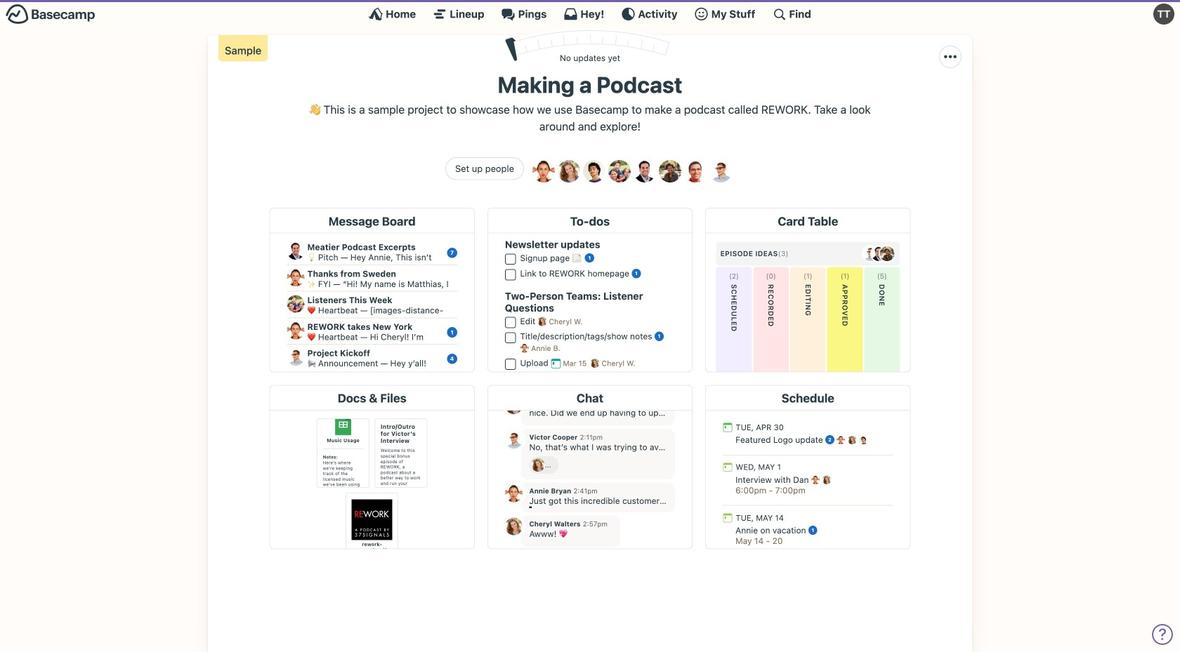 Task type: vqa. For each thing, say whether or not it's contained in the screenshot.
event to the bottom
no



Task type: locate. For each thing, give the bounding box(es) containing it.
main element
[[0, 0, 1180, 27]]

keyboard shortcut: ⌘ + / image
[[772, 7, 786, 21]]



Task type: describe. For each thing, give the bounding box(es) containing it.
people on this project element
[[530, 157, 735, 194]]

josh fiske image
[[634, 160, 656, 183]]

jared davis image
[[583, 160, 606, 183]]

terry turtle image
[[1153, 4, 1175, 25]]

jennifer young image
[[608, 160, 631, 183]]

victor cooper image
[[709, 160, 732, 183]]

switch accounts image
[[6, 4, 96, 25]]

cheryl walters image
[[558, 160, 580, 183]]

annie bryan image
[[532, 160, 555, 183]]

nicole katz image
[[659, 160, 681, 183]]

steve marsh image
[[684, 160, 707, 183]]



